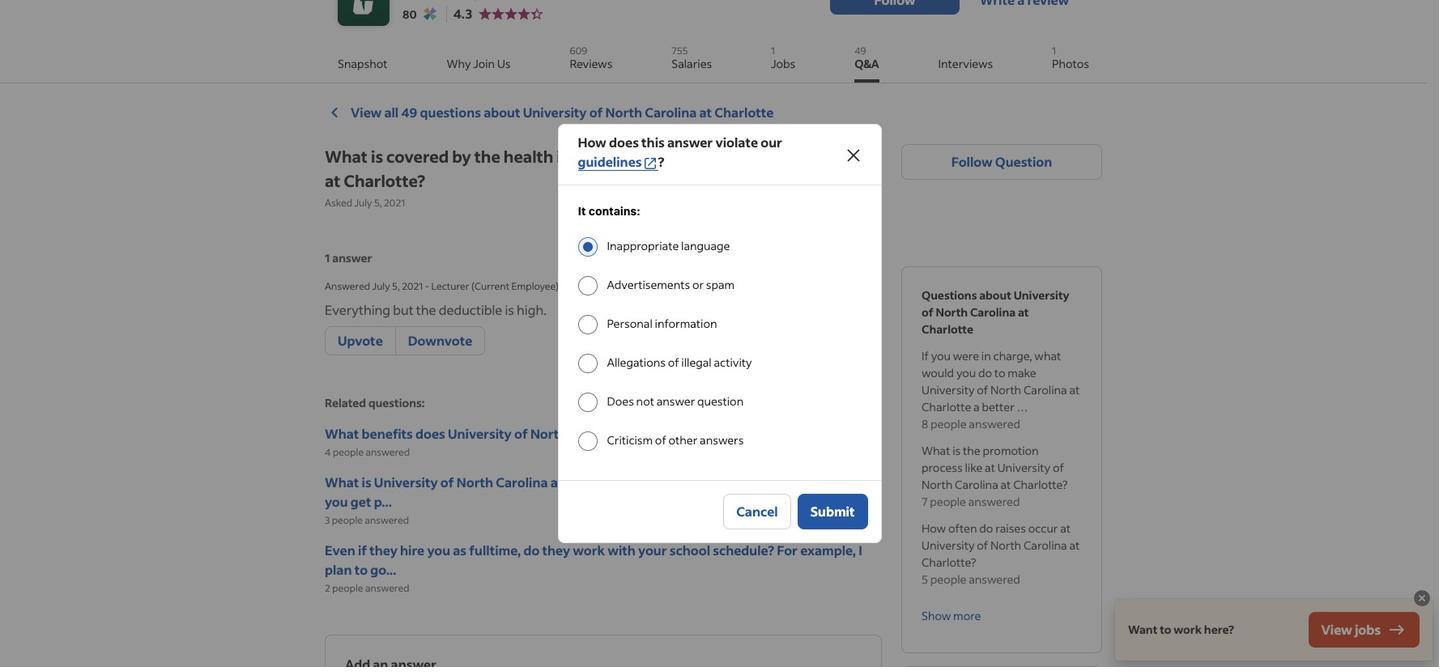Task type: vqa. For each thing, say whether or not it's contained in the screenshot.
Interviews on the right of the page
yes



Task type: locate. For each thing, give the bounding box(es) containing it.
do inside the how often do raises occur at university of north carolina at charlotte? 5 people answered
[[980, 521, 993, 537]]

1 horizontal spatial -
[[561, 281, 565, 293]]

carolina inside what is university of north carolina at charlotte sick leave policy? how many sick days do you get p... 3 people answered
[[496, 474, 548, 491]]

1 horizontal spatial the
[[474, 146, 501, 167]]

1 horizontal spatial 5,
[[392, 281, 400, 293]]

1 horizontal spatial sick
[[804, 474, 829, 491]]

what
[[1035, 349, 1061, 364]]

2 horizontal spatial charlotte?
[[1014, 477, 1068, 493]]

what inside what is the promotion process like at university of north carolina at charlotte? 7 people answered
[[922, 443, 951, 459]]

charlotte? up 5
[[922, 555, 976, 571]]

1 vertical spatial does
[[416, 426, 445, 443]]

charlotte? inside "what is covered by the health insurance at university of north carolina at charlotte? asked july 5, 2021"
[[344, 170, 425, 191]]

school
[[670, 542, 710, 559]]

1 vertical spatial work
[[1174, 622, 1202, 638]]

2021 up but
[[402, 281, 423, 293]]

is left high. on the top left of the page
[[505, 302, 514, 319]]

answered inside if you were in charge, what would you do to make university of north carolina at charlotte a better … 8 people answered
[[969, 417, 1021, 432]]

0 horizontal spatial does
[[416, 426, 445, 443]]

0 vertical spatial to
[[995, 366, 1006, 381]]

-
[[425, 281, 429, 293], [561, 281, 565, 293]]

submit
[[811, 503, 855, 520]]

1 horizontal spatial 1
[[771, 45, 775, 57]]

you down were
[[957, 366, 976, 381]]

does inside dialog
[[609, 134, 639, 151]]

0 vertical spatial 5,
[[374, 197, 382, 209]]

work inside even if they hire you as fulltime, do they work with your school schedule? for example, i plan to go... 2 people answered
[[573, 542, 605, 559]]

charlotte inside if you were in charge, what would you do to make university of north carolina at charlotte a better … 8 people answered
[[922, 400, 972, 415]]

2 horizontal spatial the
[[963, 443, 981, 459]]

more
[[954, 608, 981, 624]]

1 - from the left
[[425, 281, 429, 293]]

2 sick from the left
[[804, 474, 829, 491]]

hire
[[400, 542, 425, 559]]

1 horizontal spatial charlotte?
[[922, 555, 976, 571]]

- left chhs
[[561, 281, 565, 293]]

north inside what is university of north carolina at charlotte sick leave policy? how many sick days do you get p... 3 people answered
[[457, 474, 493, 491]]

july
[[354, 197, 372, 209], [372, 281, 390, 293]]

0 vertical spatial 49
[[855, 45, 867, 57]]

1 vertical spatial 49
[[401, 104, 418, 121]]

5, right asked
[[374, 197, 382, 209]]

answer up answered
[[332, 251, 372, 266]]

0 vertical spatial how
[[578, 134, 607, 151]]

carolina up in
[[970, 305, 1016, 320]]

people right the "8"
[[931, 417, 967, 432]]

high.
[[517, 302, 547, 319]]

view for view all 49 questions about university of north carolina at charlotte
[[351, 104, 382, 121]]

north
[[606, 104, 642, 121], [759, 146, 805, 167], [936, 305, 968, 320], [991, 383, 1022, 398], [531, 426, 567, 443], [457, 474, 493, 491], [922, 477, 953, 493], [991, 538, 1022, 554]]

how does this answer violate our guidelines? dialog
[[558, 124, 882, 544]]

plan
[[325, 562, 352, 579]]

you up 3
[[325, 494, 348, 511]]

755
[[672, 45, 688, 57]]

do
[[979, 366, 992, 381], [863, 474, 879, 491], [980, 521, 993, 537], [524, 542, 540, 559]]

charlotte? up occur
[[1014, 477, 1068, 493]]

view left 'jobs'
[[1322, 621, 1353, 638]]

people inside if you were in charge, what would you do to make university of north carolina at charlotte a better … 8 people answered
[[931, 417, 967, 432]]

answer right not
[[657, 394, 695, 409]]

even if they hire you as fulltime, do they work with your school schedule? for example, i plan to go... 2 people answered
[[325, 542, 863, 595]]

carolina inside if you were in charge, what would you do to make university of north carolina at charlotte a better … 8 people answered
[[1024, 383, 1067, 398]]

you
[[931, 349, 951, 364], [957, 366, 976, 381], [325, 494, 348, 511], [427, 542, 450, 559]]

7
[[922, 494, 928, 510]]

interviews
[[939, 56, 993, 71]]

carolina down occur
[[1024, 538, 1067, 554]]

does inside what benefits does university of north carolina at charlotte offer? 4 people answered
[[416, 426, 445, 443]]

none radio inside how does this answer violate our guidelines? dialog
[[578, 237, 597, 257]]

how inside the how often do raises occur at university of north carolina at charlotte? 5 people answered
[[922, 521, 946, 537]]

- left lecturer
[[425, 281, 429, 293]]

do right fulltime,
[[524, 542, 540, 559]]

university inside questions about university of north carolina at charlotte
[[1014, 288, 1070, 303]]

about down us
[[484, 104, 520, 121]]

north down raises
[[991, 538, 1022, 554]]

is inside what is the promotion process like at university of north carolina at charlotte? 7 people answered
[[953, 443, 961, 459]]

charlotte inside questions about university of north carolina at charlotte
[[922, 322, 974, 337]]

example,
[[801, 542, 856, 559]]

answered up raises
[[969, 494, 1020, 510]]

1 for photos
[[1052, 45, 1056, 57]]

2021 inside "what is covered by the health insurance at university of north carolina at charlotte? asked july 5, 2021"
[[384, 197, 405, 209]]

people right 4
[[333, 447, 364, 459]]

answer right this
[[667, 134, 713, 151]]

8
[[922, 417, 928, 432]]

1 horizontal spatial about
[[980, 288, 1012, 303]]

answered up more
[[969, 572, 1021, 588]]

or
[[693, 277, 704, 292]]

of inside what benefits does university of north carolina at charlotte offer? 4 people answered
[[514, 426, 528, 443]]

carolina down what benefits does university of north carolina at charlotte offer? 4 people answered
[[496, 474, 548, 491]]

2 horizontal spatial 1
[[1052, 45, 1056, 57]]

people right 3
[[332, 515, 363, 527]]

the up like
[[963, 443, 981, 459]]

0 horizontal spatial 49
[[401, 104, 418, 121]]

2 - from the left
[[561, 281, 565, 293]]

0 horizontal spatial charlotte?
[[344, 170, 425, 191]]

people right 2
[[332, 583, 363, 595]]

sick left leave
[[628, 474, 652, 491]]

0 horizontal spatial -
[[425, 281, 429, 293]]

what up the process
[[922, 443, 951, 459]]

snapshot link
[[338, 39, 388, 83]]

1 vertical spatial charlotte?
[[1014, 477, 1068, 493]]

north right violate
[[759, 146, 805, 167]]

go...
[[370, 562, 396, 579]]

how for how does this answer violate our
[[578, 134, 607, 151]]

what up 4
[[325, 426, 359, 443]]

do right often
[[980, 521, 993, 537]]

what inside "what is covered by the health insurance at university of north carolina at charlotte? asked july 5, 2021"
[[325, 146, 368, 167]]

0 horizontal spatial the
[[416, 302, 436, 319]]

2 vertical spatial how
[[922, 521, 946, 537]]

july inside "what is covered by the health insurance at university of north carolina at charlotte? asked july 5, 2021"
[[354, 197, 372, 209]]

1 horizontal spatial view
[[1322, 621, 1353, 638]]

2 vertical spatial the
[[963, 443, 981, 459]]

0 vertical spatial work
[[573, 542, 605, 559]]

0 vertical spatial july
[[354, 197, 372, 209]]

work
[[573, 542, 605, 559], [1174, 622, 1202, 638]]

0 horizontal spatial about
[[484, 104, 520, 121]]

university
[[523, 104, 587, 121], [655, 146, 735, 167], [1014, 288, 1070, 303], [922, 383, 975, 398], [448, 426, 512, 443], [998, 460, 1051, 476], [374, 474, 438, 491], [922, 538, 975, 554]]

do down in
[[979, 366, 992, 381]]

49 right all
[[401, 104, 418, 121]]

they up the go...
[[370, 542, 398, 559]]

None radio
[[578, 237, 597, 257]]

charlotte? inside the how often do raises occur at university of north carolina at charlotte? 5 people answered
[[922, 555, 976, 571]]

you right if
[[931, 349, 951, 364]]

reviews
[[570, 56, 613, 71]]

carolina inside questions about university of north carolina at charlotte
[[970, 305, 1016, 320]]

allegations of illegal activity
[[607, 355, 752, 370]]

answer
[[667, 134, 713, 151], [332, 251, 372, 266], [657, 394, 695, 409]]

north inside what benefits does university of north carolina at charlotte offer? 4 people answered
[[531, 426, 567, 443]]

interviews link
[[939, 39, 993, 83]]

sick left days
[[804, 474, 829, 491]]

1 vertical spatial how
[[736, 474, 765, 491]]

inappropriate
[[607, 238, 679, 254]]

by
[[452, 146, 471, 167]]

join
[[473, 56, 495, 71]]

1 vertical spatial 2021
[[402, 281, 423, 293]]

answered inside what is the promotion process like at university of north carolina at charlotte? 7 people answered
[[969, 494, 1020, 510]]

personal
[[607, 316, 653, 331]]

1 vertical spatial to
[[355, 562, 368, 579]]

north down the questions
[[936, 305, 968, 320]]

0 horizontal spatial they
[[370, 542, 398, 559]]

what inside what is university of north carolina at charlotte sick leave policy? how many sick days do you get p... 3 people answered
[[325, 474, 359, 491]]

why
[[447, 56, 471, 71]]

1 horizontal spatial to
[[995, 366, 1006, 381]]

1 horizontal spatial 49
[[855, 45, 867, 57]]

0 vertical spatial the
[[474, 146, 501, 167]]

answered down the go...
[[365, 583, 409, 595]]

1 jobs
[[771, 45, 796, 71]]

to inside even if they hire you as fulltime, do they work with your school schedule? for example, i plan to go... 2 people answered
[[355, 562, 368, 579]]

is inside what is university of north carolina at charlotte sick leave policy? how many sick days do you get p... 3 people answered
[[362, 474, 372, 491]]

1 inside 1 jobs
[[771, 45, 775, 57]]

photos
[[1052, 56, 1090, 71]]

why join us link
[[447, 39, 511, 83]]

the
[[474, 146, 501, 167], [416, 302, 436, 319], [963, 443, 981, 459]]

to down if
[[355, 562, 368, 579]]

charlotte down 'what benefits does university of north carolina at charlotte offer?' link
[[566, 474, 625, 491]]

north inside what is the promotion process like at university of north carolina at charlotte? 7 people answered
[[922, 477, 953, 493]]

1 vertical spatial the
[[416, 302, 436, 319]]

as
[[453, 542, 467, 559]]

do inside even if they hire you as fulltime, do they work with your school schedule? for example, i plan to go... 2 people answered
[[524, 542, 540, 559]]

what benefits does university of north carolina at charlotte offer? 4 people answered
[[325, 426, 739, 459]]

about
[[484, 104, 520, 121], [980, 288, 1012, 303]]

answered down benefits on the left bottom of page
[[366, 447, 410, 459]]

49 right 1 jobs
[[855, 45, 867, 57]]

how down 7
[[922, 521, 946, 537]]

0 horizontal spatial how
[[578, 134, 607, 151]]

does right benefits on the left bottom of page
[[416, 426, 445, 443]]

about right the questions
[[980, 288, 1012, 303]]

what for the
[[922, 443, 951, 459]]

the right the by
[[474, 146, 501, 167]]

july up everything
[[372, 281, 390, 293]]

p...
[[374, 494, 392, 511]]

2021 inside what is covered by the health insurance at university of north carolina at charlotte? element
[[402, 281, 423, 293]]

jobs
[[1355, 621, 1381, 638]]

609 reviews
[[570, 45, 613, 71]]

1 vertical spatial answer
[[332, 251, 372, 266]]

2 horizontal spatial to
[[1160, 622, 1172, 638]]

follow question
[[952, 153, 1053, 170]]

answered
[[325, 281, 370, 293]]

do right days
[[863, 474, 879, 491]]

answered
[[969, 417, 1021, 432], [366, 447, 410, 459], [969, 494, 1020, 510], [365, 515, 409, 527], [969, 572, 1021, 588], [365, 583, 409, 595]]

carolina right our
[[808, 146, 873, 167]]

does up "guidelines" link at the top left of the page
[[609, 134, 639, 151]]

what up get
[[325, 474, 359, 491]]

july right asked
[[354, 197, 372, 209]]

questions:
[[368, 396, 425, 411]]

people right 7
[[930, 494, 966, 510]]

is left covered
[[371, 146, 383, 167]]

the inside what is the promotion process like at university of north carolina at charlotte? 7 people answered
[[963, 443, 981, 459]]

how for how often do raises occur at university of north carolina at charlotte? 5 people answered
[[922, 521, 946, 537]]

answered inside the how often do raises occur at university of north carolina at charlotte? 5 people answered
[[969, 572, 1021, 588]]

0 horizontal spatial 5,
[[374, 197, 382, 209]]

is for sick
[[362, 474, 372, 491]]

at inside what is university of north carolina at charlotte sick leave policy? how many sick days do you get p... 3 people answered
[[551, 474, 563, 491]]

charlotte? down covered
[[344, 170, 425, 191]]

work left with
[[573, 542, 605, 559]]

north up better
[[991, 383, 1022, 398]]

1 horizontal spatial does
[[609, 134, 639, 151]]

get
[[351, 494, 371, 511]]

it
[[578, 204, 586, 218]]

2 horizontal spatial how
[[922, 521, 946, 537]]

north down the process
[[922, 477, 953, 493]]

show more button
[[922, 598, 981, 634]]

carolina inside the how often do raises occur at university of north carolina at charlotte? 5 people answered
[[1024, 538, 1067, 554]]

the right but
[[416, 302, 436, 319]]

how inside dialog
[[578, 134, 607, 151]]

2 vertical spatial charlotte?
[[922, 555, 976, 571]]

0 vertical spatial charlotte?
[[344, 170, 425, 191]]

raises
[[996, 521, 1026, 537]]

1 horizontal spatial they
[[542, 542, 570, 559]]

to down charge,
[[995, 366, 1006, 381]]

question
[[698, 394, 744, 409]]

5, up but
[[392, 281, 400, 293]]

answered down better
[[969, 417, 1021, 432]]

charlotte up the "8"
[[922, 400, 972, 415]]

people right 5
[[931, 572, 967, 588]]

often
[[949, 521, 977, 537]]

how up cancel
[[736, 474, 765, 491]]

how up guidelines
[[578, 134, 607, 151]]

0 vertical spatial does
[[609, 134, 639, 151]]

salaries
[[672, 56, 712, 71]]

view for view jobs
[[1322, 621, 1353, 638]]

north up 'what is university of north carolina at charlotte sick leave policy? how many sick days do you get p...' link
[[531, 426, 567, 443]]

charlotte up were
[[922, 322, 974, 337]]

charlotte down does not answer question
[[640, 426, 699, 443]]

0 horizontal spatial work
[[573, 542, 605, 559]]

of inside what is the promotion process like at university of north carolina at charlotte? 7 people answered
[[1053, 460, 1064, 476]]

1 horizontal spatial work
[[1174, 622, 1202, 638]]

0 vertical spatial answer
[[667, 134, 713, 151]]

0 vertical spatial 2021
[[384, 197, 405, 209]]

0 vertical spatial view
[[351, 104, 382, 121]]

0 horizontal spatial to
[[355, 562, 368, 579]]

this
[[642, 134, 665, 151]]

what inside what benefits does university of north carolina at charlotte offer? 4 people answered
[[325, 426, 359, 443]]

activity
[[714, 355, 752, 370]]

of inside what is university of north carolina at charlotte sick leave policy? how many sick days do you get p... 3 people answered
[[441, 474, 454, 491]]

to inside if you were in charge, what would you do to make university of north carolina at charlotte a better … 8 people answered
[[995, 366, 1006, 381]]

1 inside 1 photos
[[1052, 45, 1056, 57]]

0 vertical spatial about
[[484, 104, 520, 121]]

is inside "what is covered by the health insurance at university of north carolina at charlotte? asked july 5, 2021"
[[371, 146, 383, 167]]

1 vertical spatial 5,
[[392, 281, 400, 293]]

carolina down does
[[570, 426, 622, 443]]

carolina up … at the right of page
[[1024, 383, 1067, 398]]

49 inside 49 q&a
[[855, 45, 867, 57]]

not
[[636, 394, 654, 409]]

the inside "what is covered by the health insurance at university of north carolina at charlotte? asked july 5, 2021"
[[474, 146, 501, 167]]

do inside if you were in charge, what would you do to make university of north carolina at charlotte a better … 8 people answered
[[979, 366, 992, 381]]

work left here?
[[1174, 622, 1202, 638]]

but
[[393, 302, 414, 319]]

1 vertical spatial about
[[980, 288, 1012, 303]]

at inside questions about university of north carolina at charlotte
[[1018, 305, 1029, 320]]

0 horizontal spatial sick
[[628, 474, 652, 491]]

2021 down covered
[[384, 197, 405, 209]]

0 horizontal spatial view
[[351, 104, 382, 121]]

they right fulltime,
[[542, 542, 570, 559]]

answered down p...
[[365, 515, 409, 527]]

jobs
[[771, 56, 796, 71]]

schedule?
[[713, 542, 774, 559]]

if
[[358, 542, 367, 559]]

1 vertical spatial july
[[372, 281, 390, 293]]

north up as
[[457, 474, 493, 491]]

to right "want"
[[1160, 622, 1172, 638]]

1 vertical spatial view
[[1322, 621, 1353, 638]]

is up the process
[[953, 443, 961, 459]]

view left all
[[351, 104, 382, 121]]

answered inside what benefits does university of north carolina at charlotte offer? 4 people answered
[[366, 447, 410, 459]]

what up asked
[[325, 146, 368, 167]]

1 horizontal spatial how
[[736, 474, 765, 491]]

1 sick from the left
[[628, 474, 652, 491]]

is up get
[[362, 474, 372, 491]]

health
[[504, 146, 554, 167]]

report image
[[868, 341, 882, 356]]

question
[[995, 153, 1053, 170]]

asked
[[325, 197, 352, 209]]

carolina down like
[[955, 477, 999, 493]]

in
[[982, 349, 991, 364]]

violate
[[716, 134, 758, 151]]

even if they hire you as fulltime, do they work with your school schedule? for example, i plan to go... link
[[325, 541, 882, 580]]

you left as
[[427, 542, 450, 559]]

None radio
[[578, 276, 597, 296], [578, 315, 597, 335], [578, 354, 597, 373], [578, 393, 597, 412], [578, 432, 597, 451], [578, 276, 597, 296], [578, 315, 597, 335], [578, 354, 597, 373], [578, 393, 597, 412], [578, 432, 597, 451]]



Task type: describe. For each thing, give the bounding box(es) containing it.
2 vertical spatial to
[[1160, 622, 1172, 638]]

people inside what benefits does university of north carolina at charlotte offer? 4 people answered
[[333, 447, 364, 459]]

5, inside "what is covered by the health insurance at university of north carolina at charlotte? asked july 5, 2021"
[[374, 197, 382, 209]]

what benefits does university of north carolina at charlotte offer? link
[[325, 425, 882, 444]]

people inside what is university of north carolina at charlotte sick leave policy? how many sick days do you get p... 3 people answered
[[332, 515, 363, 527]]

if you were in charge, what would you do to make university of north carolina at charlotte a better … 8 people answered
[[922, 349, 1080, 432]]

contains:
[[589, 204, 641, 218]]

(current
[[472, 281, 510, 293]]

of inside questions about university of north carolina at charlotte
[[922, 305, 934, 320]]

4.3
[[453, 5, 473, 22]]

many
[[767, 474, 802, 491]]

5
[[922, 572, 928, 588]]

80
[[403, 6, 417, 21]]

north inside the how often do raises occur at university of north carolina at charlotte? 5 people answered
[[991, 538, 1022, 554]]

what is covered by the health insurance at university of north carolina at charlotte? asked july 5, 2021
[[325, 146, 873, 209]]

close this window image
[[844, 146, 863, 165]]

north inside questions about university of north carolina at charlotte
[[936, 305, 968, 320]]

want to work here?
[[1128, 622, 1234, 638]]

university inside what is university of north carolina at charlotte sick leave policy? how many sick days do you get p... 3 people answered
[[374, 474, 438, 491]]

people inside even if they hire you as fulltime, do they work with your school schedule? for example, i plan to go... 2 people answered
[[332, 583, 363, 595]]

carolina inside what is the promotion process like at university of north carolina at charlotte? 7 people answered
[[955, 477, 999, 493]]

1 for jobs
[[771, 45, 775, 57]]

insurance
[[557, 146, 633, 167]]

questions
[[420, 104, 481, 121]]

offer?
[[702, 426, 739, 443]]

0 horizontal spatial 1
[[325, 251, 330, 266]]

it contains:
[[578, 204, 641, 218]]

is for 7
[[953, 443, 961, 459]]

a
[[974, 400, 980, 415]]

guidelines
[[578, 153, 642, 170]]

the for what is the promotion process like at university of north carolina at charlotte? 7 people answered
[[963, 443, 981, 459]]

how does this answer violate our
[[578, 134, 783, 151]]

2
[[325, 583, 330, 595]]

what for does
[[325, 426, 359, 443]]

north up this
[[606, 104, 642, 121]]

guidelines link
[[578, 153, 658, 172]]

about inside questions about university of north carolina at charlotte
[[980, 288, 1012, 303]]

view all 49 questions about university of north carolina at charlotte
[[351, 104, 774, 121]]

july inside what is covered by the health insurance at university of north carolina at charlotte? element
[[372, 281, 390, 293]]

is for charlotte?
[[371, 146, 383, 167]]

better
[[982, 400, 1015, 415]]

your
[[638, 542, 667, 559]]

lecturer
[[431, 281, 470, 293]]

here?
[[1204, 622, 1234, 638]]

of inside if you were in charge, what would you do to make university of north carolina at charlotte a better … 8 people answered
[[977, 383, 988, 398]]

you inside what is university of north carolina at charlotte sick leave policy? how many sick days do you get p... 3 people answered
[[325, 494, 348, 511]]

carolina up how does this answer violate our
[[645, 104, 697, 121]]

609
[[570, 45, 588, 57]]

work wellbeing logo image
[[423, 7, 436, 20]]

occur
[[1029, 521, 1058, 537]]

chhs
[[567, 281, 594, 293]]

if
[[922, 349, 929, 364]]

charlotte up violate
[[715, 104, 774, 121]]

university inside the how often do raises occur at university of north carolina at charlotte? 5 people answered
[[922, 538, 975, 554]]

promotion
[[983, 443, 1039, 459]]

3
[[325, 515, 330, 527]]

what for university
[[325, 474, 359, 491]]

advertisements
[[607, 277, 690, 292]]

charge,
[[994, 349, 1032, 364]]

what for covered
[[325, 146, 368, 167]]

submit button
[[798, 494, 868, 530]]

view jobs
[[1322, 621, 1381, 638]]

of inside "what is covered by the health insurance at university of north carolina at charlotte? asked july 5, 2021"
[[738, 146, 755, 167]]

does
[[607, 394, 634, 409]]

what is university of north carolina at charlotte sick leave policy? how many sick days do you get p... 3 people answered
[[325, 474, 879, 527]]

covered
[[386, 146, 449, 167]]

employee)
[[512, 281, 559, 293]]

show
[[922, 608, 951, 624]]

criticism
[[607, 433, 653, 448]]

at inside what benefits does university of north carolina at charlotte offer? 4 people answered
[[624, 426, 637, 443]]

university inside what benefits does university of north carolina at charlotte offer? 4 people answered
[[448, 426, 512, 443]]

us
[[497, 56, 511, 71]]

5, inside what is covered by the health insurance at university of north carolina at charlotte? element
[[392, 281, 400, 293]]

would
[[922, 366, 954, 381]]

charlotte inside what benefits does university of north carolina at charlotte offer? 4 people answered
[[640, 426, 699, 443]]

north inside "what is covered by the health insurance at university of north carolina at charlotte? asked july 5, 2021"
[[759, 146, 805, 167]]

…
[[1017, 400, 1028, 415]]

q&a
[[855, 56, 879, 71]]

questions
[[922, 288, 977, 303]]

of inside the how often do raises occur at university of north carolina at charlotte? 5 people answered
[[977, 538, 988, 554]]

answered inside even if they hire you as fulltime, do they work with your school schedule? for example, i plan to go... 2 people answered
[[365, 583, 409, 595]]

what is covered by the health insurance at university of north carolina at charlotte? element
[[325, 267, 882, 622]]

university inside "what is covered by the health insurance at university of north carolina at charlotte? asked july 5, 2021"
[[655, 146, 735, 167]]

people inside the how often do raises occur at university of north carolina at charlotte? 5 people answered
[[931, 572, 967, 588]]

related questions:
[[325, 396, 425, 411]]

i
[[859, 542, 863, 559]]

the for everything but the deductible is high.
[[416, 302, 436, 319]]

what is university of north carolina at charlotte sick leave policy? how many sick days do you get p... link
[[325, 473, 882, 512]]

follow question button
[[902, 145, 1103, 180]]

deductible
[[439, 302, 502, 319]]

you inside even if they hire you as fulltime, do they work with your school schedule? for example, i plan to go... 2 people answered
[[427, 542, 450, 559]]

does not answer question
[[607, 394, 744, 409]]

cancel button
[[724, 494, 791, 530]]

university inside if you were in charge, what would you do to make university of north carolina at charlotte a better … 8 people answered
[[922, 383, 975, 398]]

related
[[325, 396, 366, 411]]

how often do raises occur at university of north carolina at charlotte? 5 people answered
[[922, 521, 1080, 588]]

at inside if you were in charge, what would you do to make university of north carolina at charlotte a better … 8 people answered
[[1070, 383, 1080, 398]]

make
[[1008, 366, 1037, 381]]

our
[[761, 134, 783, 151]]

what is the promotion process like at university of north carolina at charlotte? 7 people answered
[[922, 443, 1068, 510]]

carolina inside "what is covered by the health insurance at university of north carolina at charlotte? asked july 5, 2021"
[[808, 146, 873, 167]]

do inside what is university of north carolina at charlotte sick leave policy? how many sick days do you get p... 3 people answered
[[863, 474, 879, 491]]

charlotte inside what is university of north carolina at charlotte sick leave policy? how many sick days do you get p... 3 people answered
[[566, 474, 625, 491]]

1 answer
[[325, 251, 372, 266]]

carolina inside what benefits does university of north carolina at charlotte offer? 4 people answered
[[570, 426, 622, 443]]

everything but the deductible is high.
[[325, 302, 547, 319]]

spam
[[706, 277, 735, 292]]

personal information
[[607, 316, 717, 331]]

49 q&a
[[855, 45, 879, 71]]

north inside if you were in charge, what would you do to make university of north carolina at charlotte a better … 8 people answered
[[991, 383, 1022, 398]]

other
[[669, 433, 698, 448]]

why join us
[[447, 56, 511, 71]]

1 they from the left
[[370, 542, 398, 559]]

even
[[325, 542, 355, 559]]

were
[[953, 349, 979, 364]]

answered july 5, 2021 - lecturer (current employee) - chhs
[[325, 281, 594, 293]]

how inside what is university of north carolina at charlotte sick leave policy? how many sick days do you get p... 3 people answered
[[736, 474, 765, 491]]

like
[[965, 460, 983, 476]]

755 salaries
[[672, 45, 712, 71]]

people inside what is the promotion process like at university of north carolina at charlotte? 7 people answered
[[930, 494, 966, 510]]

2 they from the left
[[542, 542, 570, 559]]

information
[[655, 316, 717, 331]]

charlotte? inside what is the promotion process like at university of north carolina at charlotte? 7 people answered
[[1014, 477, 1068, 493]]

answers
[[700, 433, 744, 448]]

with
[[608, 542, 636, 559]]

opens in a new window image
[[642, 155, 658, 172]]

university inside what is the promotion process like at university of north carolina at charlotte? 7 people answered
[[998, 460, 1051, 476]]

answered inside what is university of north carolina at charlotte sick leave policy? how many sick days do you get p... 3 people answered
[[365, 515, 409, 527]]

2 vertical spatial answer
[[657, 394, 695, 409]]

want
[[1128, 622, 1158, 638]]

illegal
[[682, 355, 712, 370]]



